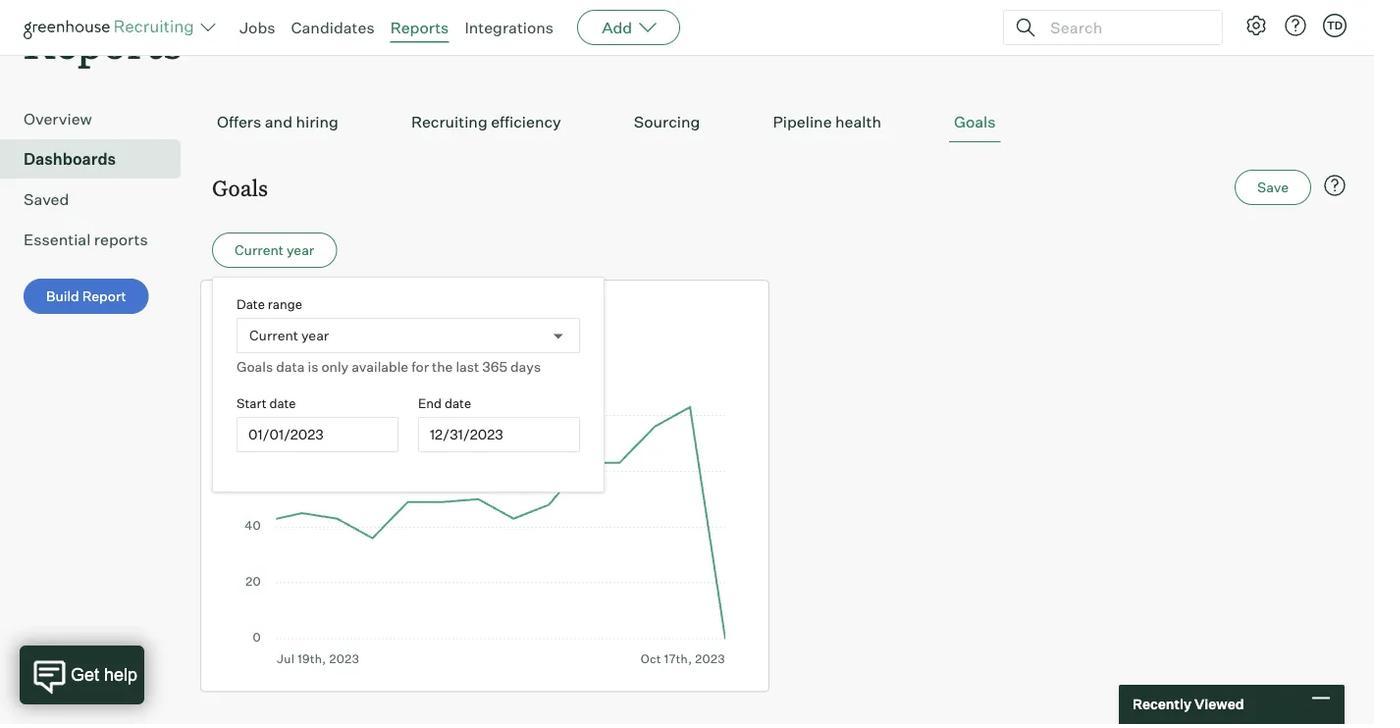 Task type: vqa. For each thing, say whether or not it's contained in the screenshot.
TIME IN
yes



Task type: describe. For each thing, give the bounding box(es) containing it.
2 vertical spatial goals
[[237, 359, 273, 376]]

for
[[411, 359, 429, 376]]

sourcing
[[634, 113, 700, 132]]

end
[[418, 396, 442, 412]]

jobs link
[[240, 18, 275, 37]]

candidates link
[[291, 18, 375, 37]]

1 vertical spatial year
[[301, 328, 329, 345]]

dashboards
[[24, 150, 116, 170]]

date for end date
[[445, 396, 471, 412]]

date for start date
[[269, 396, 296, 412]]

add button
[[577, 10, 680, 45]]

viewed
[[1195, 696, 1244, 713]]

faq image
[[1323, 174, 1347, 198]]

pipeline
[[773, 113, 832, 132]]

year inside button
[[287, 242, 314, 259]]

xychart image
[[244, 402, 725, 667]]

report
[[82, 288, 126, 305]]

build
[[46, 288, 79, 305]]

date range
[[237, 297, 302, 312]]

available
[[352, 359, 408, 376]]

build report button
[[24, 279, 149, 315]]

essential reports link
[[24, 228, 173, 252]]

recruiting efficiency
[[411, 113, 561, 132]]

reports link
[[390, 18, 449, 37]]

range
[[268, 297, 302, 312]]

current inside button
[[235, 242, 284, 259]]

add
[[602, 18, 632, 37]]

save
[[1258, 179, 1289, 197]]

365
[[482, 359, 508, 376]]

td
[[1327, 19, 1343, 32]]

reports
[[94, 230, 148, 250]]

date
[[237, 297, 265, 312]]

health
[[835, 113, 882, 132]]

offers and hiring button
[[212, 103, 343, 143]]

recruiting
[[411, 113, 488, 132]]

time link
[[217, 297, 274, 327]]

greenhouse recruiting image
[[24, 16, 200, 39]]

overview
[[24, 110, 92, 129]]

1 vertical spatial current year
[[249, 328, 329, 345]]

12/31/2023
[[430, 427, 503, 444]]

current year inside current year button
[[235, 242, 314, 259]]

in
[[274, 299, 293, 326]]

configure image
[[1245, 14, 1268, 37]]

candidates
[[291, 18, 375, 37]]

pipeline health button
[[768, 103, 886, 143]]

goals inside button
[[954, 113, 996, 132]]



Task type: locate. For each thing, give the bounding box(es) containing it.
1 horizontal spatial reports
[[390, 18, 449, 37]]

goals button
[[949, 103, 1001, 143]]

1 vertical spatial goals
[[212, 173, 268, 202]]

year down stage link
[[301, 328, 329, 345]]

01/01/2023
[[248, 427, 324, 444]]

year up range
[[287, 242, 314, 259]]

goals
[[954, 113, 996, 132], [212, 173, 268, 202], [237, 359, 273, 376]]

stage
[[297, 299, 354, 326]]

sourcing button
[[629, 103, 705, 143]]

current year down in link
[[249, 328, 329, 345]]

0 vertical spatial current
[[235, 242, 284, 259]]

goals data is only available for the last 365 days
[[237, 359, 541, 376]]

reports right 'candidates' link
[[390, 18, 449, 37]]

hiring
[[296, 113, 339, 132]]

reports
[[24, 13, 183, 71], [390, 18, 449, 37]]

1 vertical spatial current
[[249, 328, 298, 345]]

start
[[237, 396, 267, 412]]

recently viewed
[[1133, 696, 1244, 713]]

Search text field
[[1046, 13, 1205, 42]]

saved link
[[24, 188, 173, 212]]

49%
[[244, 342, 295, 371]]

last
[[456, 359, 479, 376]]

year
[[287, 242, 314, 259], [301, 328, 329, 345]]

the
[[432, 359, 453, 376]]

recruiting efficiency button
[[406, 103, 566, 143]]

td button
[[1323, 14, 1347, 37]]

offers
[[217, 113, 261, 132]]

0 vertical spatial current year
[[235, 242, 314, 259]]

start date
[[237, 396, 296, 412]]

overview link
[[24, 108, 173, 131]]

jobs
[[240, 18, 275, 37]]

date
[[269, 396, 296, 412], [445, 396, 471, 412]]

essential
[[24, 230, 91, 250]]

save button
[[1235, 171, 1312, 206]]

pipeline health
[[773, 113, 882, 132]]

time in
[[217, 299, 297, 326]]

data
[[276, 359, 305, 376]]

td button
[[1319, 10, 1351, 41]]

dashboards link
[[24, 148, 173, 171]]

stage link
[[297, 297, 354, 327]]

0 horizontal spatial reports
[[24, 13, 183, 71]]

current year button
[[212, 233, 337, 269]]

reports up overview link
[[24, 13, 183, 71]]

date right end at the bottom left
[[445, 396, 471, 412]]

saved
[[24, 190, 69, 210]]

recently
[[1133, 696, 1192, 713]]

and
[[265, 113, 293, 132]]

time
[[217, 299, 269, 326]]

tab list
[[212, 103, 1351, 143]]

essential reports
[[24, 230, 148, 250]]

tab list containing offers and hiring
[[212, 103, 1351, 143]]

is
[[308, 359, 318, 376]]

current year
[[235, 242, 314, 259], [249, 328, 329, 345]]

0 vertical spatial year
[[287, 242, 314, 259]]

current up date
[[235, 242, 284, 259]]

current down in
[[249, 328, 298, 345]]

1 horizontal spatial date
[[445, 396, 471, 412]]

0 horizontal spatial date
[[269, 396, 296, 412]]

1 date from the left
[[269, 396, 296, 412]]

days
[[510, 359, 541, 376]]

date right start
[[269, 396, 296, 412]]

0 vertical spatial goals
[[954, 113, 996, 132]]

integrations
[[465, 18, 554, 37]]

integrations link
[[465, 18, 554, 37]]

current year up date range
[[235, 242, 314, 259]]

efficiency
[[491, 113, 561, 132]]

in link
[[274, 297, 297, 327]]

only
[[321, 359, 349, 376]]

end date
[[418, 396, 471, 412]]

build report
[[46, 288, 126, 305]]

current
[[235, 242, 284, 259], [249, 328, 298, 345]]

offers and hiring
[[217, 113, 339, 132]]

2 date from the left
[[445, 396, 471, 412]]



